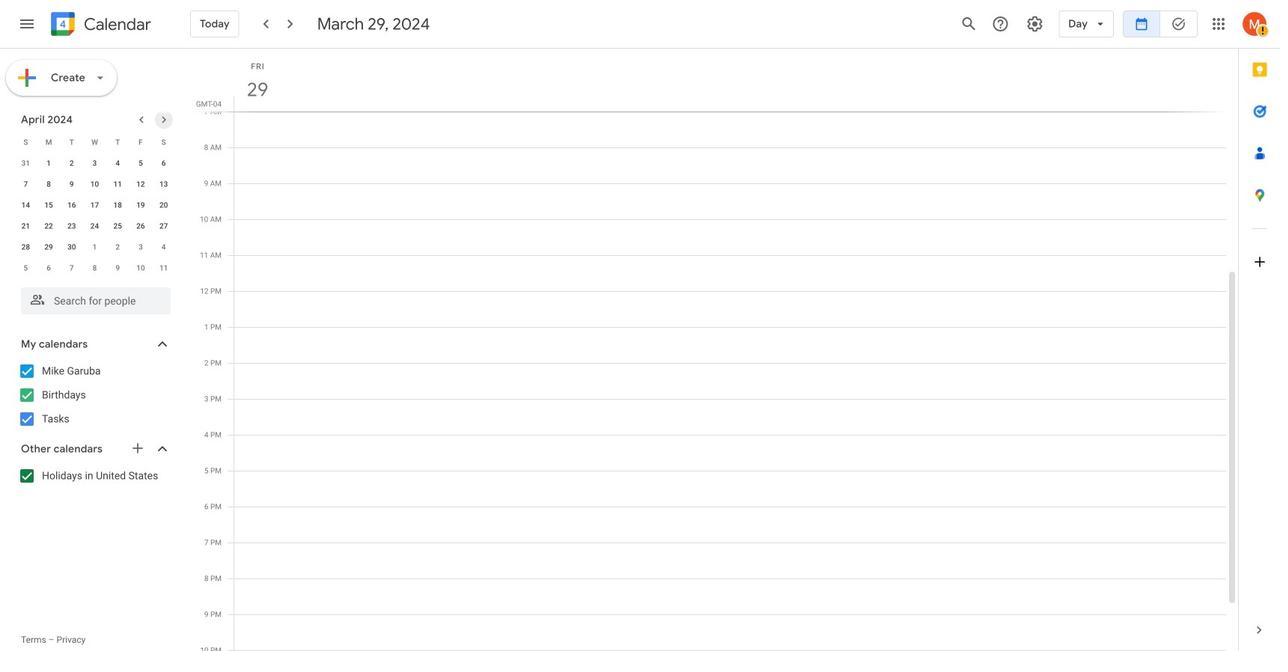Task type: locate. For each thing, give the bounding box(es) containing it.
16 element
[[63, 196, 81, 214]]

may 5 element
[[17, 259, 35, 277]]

26 element
[[132, 217, 150, 235]]

may 11 element
[[155, 259, 173, 277]]

row up 10 element
[[14, 153, 175, 174]]

27 element
[[155, 217, 173, 235]]

may 4 element
[[155, 238, 173, 256]]

may 9 element
[[109, 259, 127, 277]]

19 element
[[132, 196, 150, 214]]

row down 10 element
[[14, 195, 175, 216]]

5 element
[[132, 154, 150, 172]]

may 3 element
[[132, 238, 150, 256]]

1 row from the top
[[14, 132, 175, 153]]

21 element
[[17, 217, 35, 235]]

row group
[[14, 153, 175, 279]]

4 row from the top
[[14, 195, 175, 216]]

1 element
[[40, 154, 58, 172]]

row down 17 element
[[14, 216, 175, 237]]

row down may 1 element
[[14, 258, 175, 279]]

18 element
[[109, 196, 127, 214]]

row
[[14, 132, 175, 153], [14, 153, 175, 174], [14, 174, 175, 195], [14, 195, 175, 216], [14, 216, 175, 237], [14, 237, 175, 258], [14, 258, 175, 279]]

row up "3" element
[[14, 132, 175, 153]]

friday, march 29 element
[[240, 55, 275, 107], [240, 73, 275, 107]]

april 2024 grid
[[14, 132, 175, 279]]

may 10 element
[[132, 259, 150, 277]]

None search field
[[0, 282, 186, 314]]

may 7 element
[[63, 259, 81, 277]]

5 row from the top
[[14, 216, 175, 237]]

row up 17 element
[[14, 174, 175, 195]]

row up may 8 element
[[14, 237, 175, 258]]

tab list
[[1239, 49, 1280, 610]]

heading
[[81, 15, 151, 33]]

heading inside calendar element
[[81, 15, 151, 33]]

3 element
[[86, 154, 104, 172]]

column header
[[234, 49, 1227, 112]]

may 2 element
[[109, 238, 127, 256]]

8 element
[[40, 175, 58, 193]]

23 element
[[63, 217, 81, 235]]

grid
[[192, 49, 1239, 651]]

settings menu image
[[1026, 15, 1044, 33]]

12 element
[[132, 175, 150, 193]]

24 element
[[86, 217, 104, 235]]



Task type: describe. For each thing, give the bounding box(es) containing it.
1 friday, march 29 element from the top
[[240, 55, 275, 107]]

2 element
[[63, 154, 81, 172]]

may 1 element
[[86, 238, 104, 256]]

25 element
[[109, 217, 127, 235]]

2 friday, march 29 element from the top
[[240, 73, 275, 107]]

4 element
[[109, 154, 127, 172]]

add other calendars image
[[130, 441, 145, 456]]

11 element
[[109, 175, 127, 193]]

14 element
[[17, 196, 35, 214]]

13 element
[[155, 175, 173, 193]]

3 row from the top
[[14, 174, 175, 195]]

march 31 element
[[17, 154, 35, 172]]

main drawer image
[[18, 15, 36, 33]]

2 row from the top
[[14, 153, 175, 174]]

9 element
[[63, 175, 81, 193]]

6 row from the top
[[14, 237, 175, 258]]

28 element
[[17, 238, 35, 256]]

10 element
[[86, 175, 104, 193]]

22 element
[[40, 217, 58, 235]]

my calendars list
[[3, 359, 186, 431]]

may 6 element
[[40, 259, 58, 277]]

may 8 element
[[86, 259, 104, 277]]

7 element
[[17, 175, 35, 193]]

15 element
[[40, 196, 58, 214]]

30 element
[[63, 238, 81, 256]]

6 element
[[155, 154, 173, 172]]

29 element
[[40, 238, 58, 256]]

calendar element
[[48, 9, 151, 42]]

7 row from the top
[[14, 258, 175, 279]]

Search for people text field
[[30, 288, 162, 314]]

20 element
[[155, 196, 173, 214]]

17 element
[[86, 196, 104, 214]]



Task type: vqa. For each thing, say whether or not it's contained in the screenshot.
All day cell associated with Oct 2023
no



